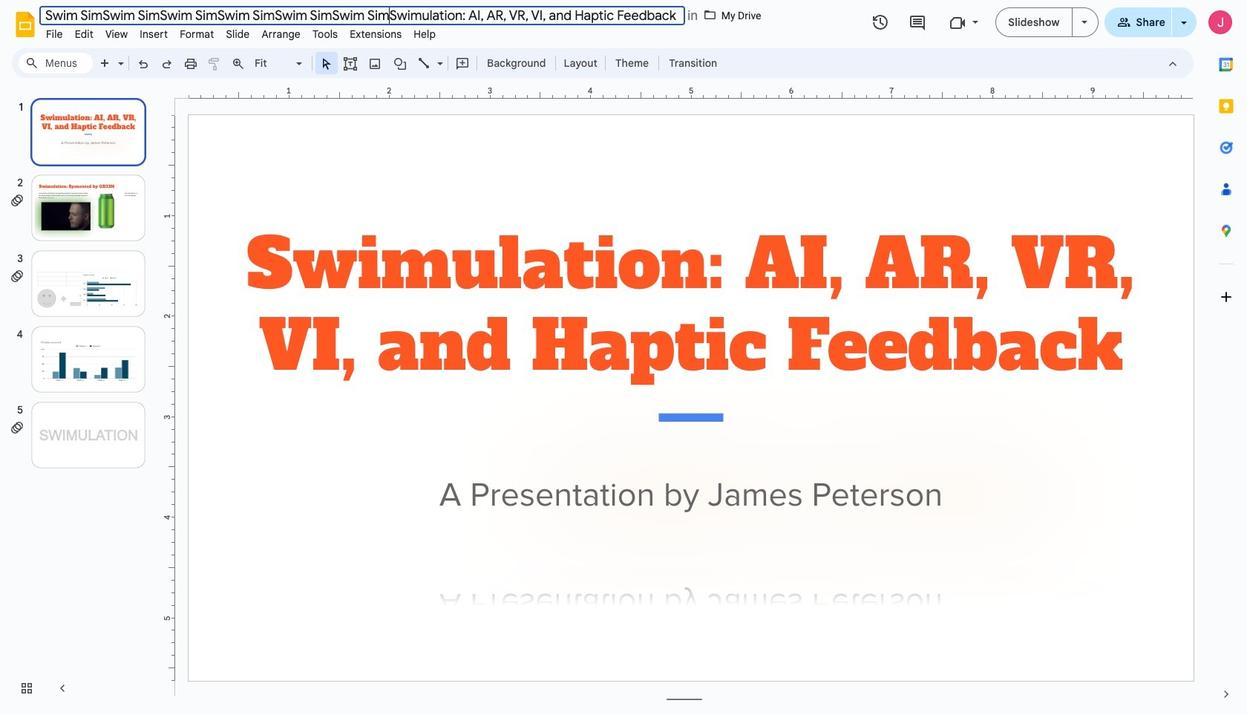 Task type: locate. For each thing, give the bounding box(es) containing it.
show all comments image
[[909, 14, 927, 32]]

menu item up menus field
[[40, 25, 69, 43]]

material image
[[704, 8, 717, 21]]

select (esc) image
[[319, 56, 334, 71]]

menu bar inside "menu bar" banner
[[40, 19, 442, 44]]

menu item
[[40, 25, 69, 43], [69, 25, 99, 43], [99, 25, 134, 43], [134, 25, 174, 43], [174, 25, 220, 43], [220, 25, 256, 43], [256, 25, 307, 43], [307, 25, 344, 43], [344, 25, 408, 43], [408, 25, 442, 43]]

9 menu item from the left
[[344, 25, 408, 43]]

menu item up print (⌘p) icon in the top left of the page
[[174, 25, 220, 43]]

slides home image
[[12, 11, 39, 38]]

Menus field
[[19, 53, 93, 74]]

presentation options image
[[1082, 21, 1088, 24]]

undo (⌘z) image
[[136, 56, 151, 71]]

menu bar
[[40, 19, 442, 44]]

menu item up select (esc) icon
[[307, 25, 344, 43]]

new slide (ctrl+m) image
[[98, 56, 113, 71]]

insert image image
[[367, 53, 384, 74]]

menu item up select line 'icon'
[[408, 25, 442, 43]]

menu item up new slide with layout 'icon'
[[99, 25, 134, 43]]

menu item up zoom field
[[256, 25, 307, 43]]

menu item up the insert image
[[344, 25, 408, 43]]

menu item up undo (⌘z) image
[[134, 25, 174, 43]]

tab list inside "menu bar" banner
[[1206, 44, 1248, 674]]

2 menu item from the left
[[69, 25, 99, 43]]

tab list
[[1206, 44, 1248, 674]]

application
[[0, 0, 1248, 715]]

navigation
[[0, 84, 163, 715]]

quick sharing actions image
[[1182, 22, 1188, 45]]

menu item up "new slide (ctrl+m)" image
[[69, 25, 99, 43]]

menu item up zoom icon
[[220, 25, 256, 43]]



Task type: describe. For each thing, give the bounding box(es) containing it.
main toolbar
[[92, 52, 725, 74]]

new slide with layout image
[[114, 53, 124, 59]]

5 menu item from the left
[[174, 25, 220, 43]]

10 menu item from the left
[[408, 25, 442, 43]]

print (⌘p) image
[[183, 56, 198, 71]]

redo (⌘y) image
[[160, 56, 175, 71]]

Rename text field
[[39, 6, 685, 25]]

share. shared with 3 people. image
[[1117, 15, 1131, 29]]

7 menu item from the left
[[256, 25, 307, 43]]

line image
[[417, 56, 432, 71]]

Zoom field
[[250, 53, 309, 74]]

hide the menus (ctrl+shift+f) image
[[1166, 56, 1181, 71]]

6 menu item from the left
[[220, 25, 256, 43]]

1 menu item from the left
[[40, 25, 69, 43]]

menu bar banner
[[0, 0, 1248, 715]]

add comment (⌘+option+m) image
[[455, 56, 470, 71]]

text box image
[[343, 56, 358, 71]]

paint format image
[[207, 56, 222, 71]]

4 menu item from the left
[[134, 25, 174, 43]]

8 menu item from the left
[[307, 25, 344, 43]]

located in my drive google drive folder element
[[685, 6, 765, 24]]

3 menu item from the left
[[99, 25, 134, 43]]

select line image
[[434, 53, 443, 59]]

last edit was on october 30, 2023 image
[[872, 13, 890, 31]]

Zoom text field
[[253, 53, 294, 74]]

shape image
[[392, 53, 409, 74]]

zoom image
[[231, 56, 246, 71]]



Task type: vqa. For each thing, say whether or not it's contained in the screenshot.
tab list
yes



